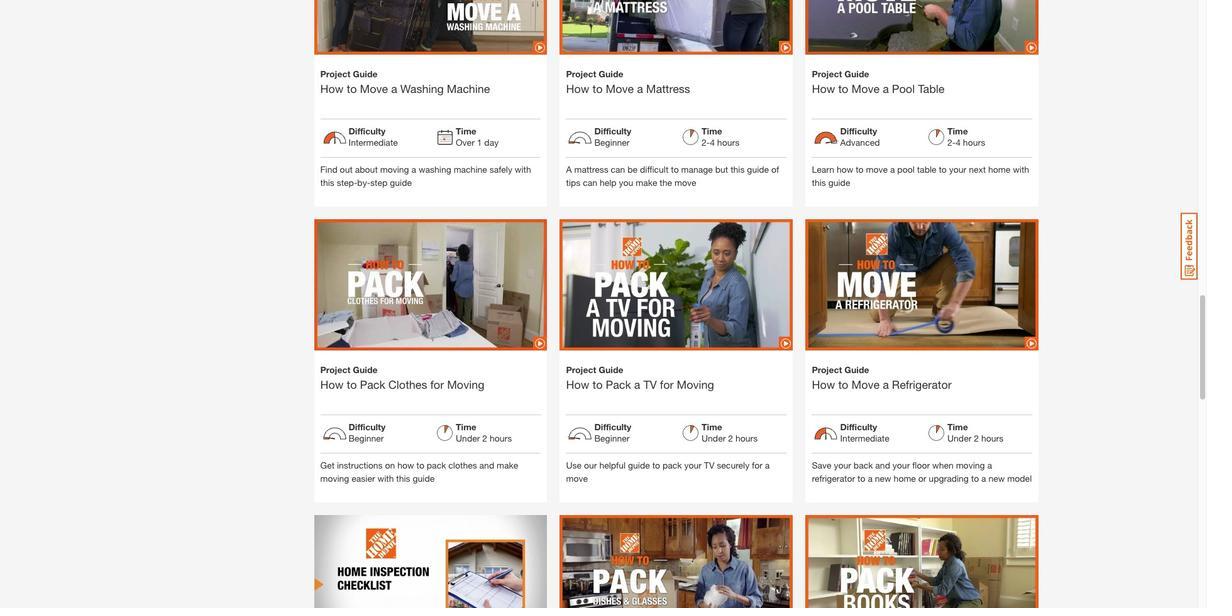Task type: describe. For each thing, give the bounding box(es) containing it.
under for for
[[702, 433, 726, 444]]

a inside project guide how to move a refrigerator
[[883, 378, 889, 392]]

project for how to move a pool table
[[812, 68, 843, 79]]

get
[[320, 460, 335, 471]]

to inside use our helpful guide to pack your tv securely for a move
[[653, 460, 661, 471]]

clothes
[[449, 460, 477, 471]]

step-
[[337, 177, 358, 188]]

your inside use our helpful guide to pack your tv securely for a move
[[685, 460, 702, 471]]

time 2-4 hours for how to move a mattress
[[702, 126, 740, 148]]

guide inside use our helpful guide to pack your tv securely for a move
[[628, 460, 650, 471]]

but
[[716, 164, 729, 175]]

2 for how to pack clothes for moving
[[483, 433, 488, 444]]

a inside find out about moving a washing machine safely with this step-by-step guide
[[412, 164, 416, 175]]

how for how to move a refrigerator
[[812, 378, 836, 392]]

project guide how to pack clothes for moving
[[320, 365, 485, 392]]

hours for how to pack a tv for moving
[[736, 433, 758, 444]]

a mattress can be difficult to manage but this guide of tips can help you make the move
[[566, 164, 779, 188]]

project for how to pack clothes for moving
[[320, 365, 351, 375]]

to inside a mattress can be difficult to manage but this guide of tips can help you make the move
[[671, 164, 679, 175]]

difficult
[[640, 164, 669, 175]]

home inside the save your back and your floor when moving a refrigerator to a new home or upgrading to a new model
[[894, 473, 916, 484]]

to inside project guide how to pack a tv for moving
[[593, 378, 603, 392]]

hours for how to pack clothes for moving
[[490, 433, 512, 444]]

with for how to move a pool table
[[1013, 164, 1030, 175]]

moving inside project guide how to pack clothes for moving
[[447, 378, 485, 392]]

to inside project guide how to pack clothes for moving
[[347, 378, 357, 392]]

time over 1 day
[[456, 126, 499, 148]]

how to pack clothes for moving image
[[314, 198, 548, 373]]

find out about moving a washing machine safely with this step-by-step guide
[[320, 164, 531, 188]]

our
[[584, 460, 597, 471]]

how inside learn how to move a pool table to your next home with this guide
[[837, 164, 854, 175]]

difficulty advanced
[[841, 126, 880, 148]]

save
[[812, 460, 832, 471]]

to inside project guide how to move a washing machine
[[347, 81, 357, 95]]

for inside project guide how to pack a tv for moving
[[660, 378, 674, 392]]

model
[[1008, 473, 1032, 484]]

learn how to move a pool table to your next home with this guide
[[812, 164, 1030, 188]]

home inside learn how to move a pool table to your next home with this guide
[[989, 164, 1011, 175]]

feedback link image
[[1181, 213, 1198, 281]]

pack for a
[[606, 378, 631, 392]]

for inside project guide how to pack clothes for moving
[[431, 378, 444, 392]]

difficulty beginner for mattress
[[595, 126, 632, 148]]

learn
[[812, 164, 835, 175]]

how for how to pack clothes for moving
[[320, 378, 344, 392]]

to inside project guide how to move a mattress
[[593, 81, 603, 95]]

be
[[628, 164, 638, 175]]

move for washing
[[360, 81, 388, 95]]

your left "floor"
[[893, 460, 910, 471]]

home inspection checklist image
[[314, 494, 548, 609]]

pool
[[898, 164, 915, 175]]

1 new from the left
[[875, 473, 892, 484]]

step
[[371, 177, 388, 188]]

beginner for tv
[[595, 433, 630, 444]]

hours for how to move a refrigerator
[[982, 433, 1004, 444]]

pack for moving
[[427, 460, 446, 471]]

and inside the save your back and your floor when moving a refrigerator to a new home or upgrading to a new model
[[876, 460, 891, 471]]

guide for how to move a pool table
[[829, 177, 851, 188]]

make inside a mattress can be difficult to manage but this guide of tips can help you make the move
[[636, 177, 658, 188]]

project for how to move a refrigerator
[[812, 365, 843, 375]]

hours for how to move a mattress
[[718, 137, 740, 148]]

project for how to move a mattress
[[566, 68, 597, 79]]

beginner for mattress
[[595, 137, 630, 148]]

time for how to pack a tv for moving
[[702, 422, 723, 432]]

of
[[772, 164, 779, 175]]

your inside learn how to move a pool table to your next home with this guide
[[950, 164, 967, 175]]

hours for how to move a pool table
[[964, 137, 986, 148]]

project guide how to move a pool table
[[812, 68, 945, 95]]

manage
[[682, 164, 713, 175]]

3 under from the left
[[948, 433, 972, 444]]

save your back and your floor when moving a refrigerator to a new home or upgrading to a new model
[[812, 460, 1032, 484]]

when
[[933, 460, 954, 471]]

easier
[[352, 473, 375, 484]]

2 new from the left
[[989, 473, 1005, 484]]

to inside project guide how to move a pool table
[[839, 81, 849, 95]]

move inside a mattress can be difficult to manage but this guide of tips can help you make the move
[[675, 177, 697, 188]]

guide for tv
[[599, 365, 624, 375]]

moving inside find out about moving a washing machine safely with this step-by-step guide
[[380, 164, 409, 175]]

tv inside project guide how to pack a tv for moving
[[644, 378, 657, 392]]

mattress
[[647, 81, 691, 95]]

pack for for
[[663, 460, 682, 471]]

1
[[477, 137, 482, 148]]

tv inside use our helpful guide to pack your tv securely for a move
[[704, 460, 715, 471]]

difficulty intermediate for washing
[[349, 126, 398, 148]]

to inside project guide how to move a refrigerator
[[839, 378, 849, 392]]

this inside the get instructions on how to pack clothes and make moving easier with this guide
[[396, 473, 411, 484]]

time for how to move a washing machine
[[456, 126, 477, 136]]

the
[[660, 177, 672, 188]]

tips
[[566, 177, 581, 188]]

time 2-4 hours for how to move a pool table
[[948, 126, 986, 148]]

time under 2 hours for how to move a refrigerator
[[948, 422, 1004, 444]]

project guide how to pack a tv for moving
[[566, 365, 714, 392]]

move for pool
[[852, 81, 880, 95]]

1 vertical spatial can
[[583, 177, 598, 188]]

advanced
[[841, 137, 880, 148]]

under for moving
[[456, 433, 480, 444]]

guide for refrigerator
[[845, 365, 870, 375]]

washing
[[419, 164, 451, 175]]

day
[[485, 137, 499, 148]]

guide for how to pack clothes for moving
[[413, 473, 435, 484]]



Task type: locate. For each thing, give the bounding box(es) containing it.
time under 2 hours
[[456, 422, 512, 444], [702, 422, 758, 444], [948, 422, 1004, 444]]

1 horizontal spatial time under 2 hours
[[702, 422, 758, 444]]

machine
[[454, 164, 487, 175]]

this inside find out about moving a washing machine safely with this step-by-step guide
[[320, 177, 335, 188]]

time up securely
[[702, 422, 723, 432]]

use
[[566, 460, 582, 471]]

guide inside project guide how to move a washing machine
[[353, 68, 378, 79]]

move left "washing"
[[360, 81, 388, 95]]

a
[[566, 164, 572, 175]]

guide for how to move a washing machine
[[390, 177, 412, 188]]

guide inside learn how to move a pool table to your next home with this guide
[[829, 177, 851, 188]]

under up when
[[948, 433, 972, 444]]

0 horizontal spatial intermediate
[[349, 137, 398, 148]]

time under 2 hours for how to pack clothes for moving
[[456, 422, 512, 444]]

moving down get
[[320, 473, 349, 484]]

pack for clothes
[[360, 378, 385, 392]]

difficulty beginner up be at the right of page
[[595, 126, 632, 148]]

1 vertical spatial home
[[894, 473, 916, 484]]

0 vertical spatial difficulty intermediate
[[349, 126, 398, 148]]

1 horizontal spatial and
[[876, 460, 891, 471]]

0 horizontal spatial make
[[497, 460, 519, 471]]

refrigerator
[[812, 473, 856, 484]]

a inside project guide how to move a washing machine
[[391, 81, 397, 95]]

time under 2 hours up clothes
[[456, 422, 512, 444]]

guide left "of"
[[748, 164, 769, 175]]

difficulty for for
[[349, 422, 386, 432]]

2 pack from the left
[[606, 378, 631, 392]]

how
[[320, 81, 344, 95], [566, 81, 590, 95], [812, 81, 836, 95], [320, 378, 344, 392], [566, 378, 590, 392], [812, 378, 836, 392]]

can down mattress
[[583, 177, 598, 188]]

guide for mattress
[[599, 68, 624, 79]]

beginner up the helpful
[[595, 433, 630, 444]]

0 horizontal spatial difficulty intermediate
[[349, 126, 398, 148]]

intermediate up back at right bottom
[[841, 433, 890, 444]]

1 time under 2 hours from the left
[[456, 422, 512, 444]]

0 horizontal spatial 2-
[[702, 137, 710, 148]]

this down find
[[320, 177, 335, 188]]

a inside use our helpful guide to pack your tv securely for a move
[[765, 460, 770, 471]]

project for how to pack a tv for moving
[[566, 365, 597, 375]]

how right learn
[[837, 164, 854, 175]]

0 horizontal spatial home
[[894, 473, 916, 484]]

tv
[[644, 378, 657, 392], [704, 460, 715, 471]]

1 vertical spatial tv
[[704, 460, 715, 471]]

difficulty for mattress
[[595, 126, 632, 136]]

3 time under 2 hours from the left
[[948, 422, 1004, 444]]

0 horizontal spatial can
[[583, 177, 598, 188]]

difficulty beginner up instructions
[[349, 422, 386, 444]]

time under 2 hours for how to pack a tv for moving
[[702, 422, 758, 444]]

1 horizontal spatial moving
[[380, 164, 409, 175]]

2 pack from the left
[[663, 460, 682, 471]]

how to pack a tv for moving image
[[560, 198, 793, 373]]

time up but
[[702, 126, 723, 136]]

2 horizontal spatial time under 2 hours
[[948, 422, 1004, 444]]

a
[[391, 81, 397, 95], [637, 81, 643, 95], [883, 81, 889, 95], [412, 164, 416, 175], [891, 164, 895, 175], [635, 378, 641, 392], [883, 378, 889, 392], [765, 460, 770, 471], [988, 460, 993, 471], [868, 473, 873, 484], [982, 473, 987, 484]]

new
[[875, 473, 892, 484], [989, 473, 1005, 484]]

move down use
[[566, 473, 588, 484]]

2 horizontal spatial move
[[866, 164, 888, 175]]

intermediate
[[349, 137, 398, 148], [841, 433, 890, 444]]

how to move a refrigerator image
[[806, 198, 1039, 373]]

pack inside project guide how to pack a tv for moving
[[606, 378, 631, 392]]

1 horizontal spatial time 2-4 hours
[[948, 126, 986, 148]]

a inside project guide how to move a mattress
[[637, 81, 643, 95]]

and right clothes
[[480, 460, 495, 471]]

1 vertical spatial how
[[398, 460, 414, 471]]

2 for how to pack a tv for moving
[[729, 433, 733, 444]]

move inside learn how to move a pool table to your next home with this guide
[[866, 164, 888, 175]]

how right on
[[398, 460, 414, 471]]

a inside project guide how to pack a tv for moving
[[635, 378, 641, 392]]

help
[[600, 177, 617, 188]]

2 4 from the left
[[956, 137, 961, 148]]

1 time 2-4 hours from the left
[[702, 126, 740, 148]]

1 2- from the left
[[702, 137, 710, 148]]

beginner for for
[[349, 433, 384, 444]]

floor
[[913, 460, 930, 471]]

guide down learn
[[829, 177, 851, 188]]

moving up step
[[380, 164, 409, 175]]

under up securely
[[702, 433, 726, 444]]

how
[[837, 164, 854, 175], [398, 460, 414, 471]]

with inside learn how to move a pool table to your next home with this guide
[[1013, 164, 1030, 175]]

1 horizontal spatial pack
[[663, 460, 682, 471]]

table
[[918, 81, 945, 95]]

move for refrigerator
[[852, 378, 880, 392]]

make down difficult
[[636, 177, 658, 188]]

time under 2 hours up securely
[[702, 422, 758, 444]]

0 vertical spatial home
[[989, 164, 1011, 175]]

intermediate up the about
[[349, 137, 398, 148]]

project inside project guide how to move a mattress
[[566, 68, 597, 79]]

new left model
[[989, 473, 1005, 484]]

and
[[480, 460, 495, 471], [876, 460, 891, 471]]

washing
[[401, 81, 444, 95]]

difficulty beginner up the helpful
[[595, 422, 632, 444]]

with right next
[[1013, 164, 1030, 175]]

0 horizontal spatial time 2-4 hours
[[702, 126, 740, 148]]

with down on
[[378, 473, 394, 484]]

time under 2 hours up when
[[948, 422, 1004, 444]]

1 horizontal spatial make
[[636, 177, 658, 188]]

project inside project guide how to move a pool table
[[812, 68, 843, 79]]

2 vertical spatial move
[[566, 473, 588, 484]]

helpful
[[600, 460, 626, 471]]

this right easier
[[396, 473, 411, 484]]

how inside project guide how to move a pool table
[[812, 81, 836, 95]]

or
[[919, 473, 927, 484]]

guide inside project guide how to pack a tv for moving
[[599, 365, 624, 375]]

guide right step
[[390, 177, 412, 188]]

by-
[[358, 177, 371, 188]]

guide inside the get instructions on how to pack clothes and make moving easier with this guide
[[413, 473, 435, 484]]

intermediate for washing
[[349, 137, 398, 148]]

your left next
[[950, 164, 967, 175]]

4 for how to move a pool table
[[956, 137, 961, 148]]

how inside project guide how to pack clothes for moving
[[320, 378, 344, 392]]

to
[[347, 81, 357, 95], [593, 81, 603, 95], [839, 81, 849, 95], [671, 164, 679, 175], [856, 164, 864, 175], [939, 164, 947, 175], [347, 378, 357, 392], [593, 378, 603, 392], [839, 378, 849, 392], [417, 460, 425, 471], [653, 460, 661, 471], [858, 473, 866, 484], [972, 473, 980, 484]]

difficulty inside 'difficulty advanced'
[[841, 126, 878, 136]]

time up over
[[456, 126, 477, 136]]

1 horizontal spatial difficulty intermediate
[[841, 422, 890, 444]]

machine
[[447, 81, 490, 95]]

guide for for
[[353, 365, 378, 375]]

how to pack dishes and glasses image
[[560, 494, 793, 609]]

moving inside project guide how to pack a tv for moving
[[677, 378, 714, 392]]

1 horizontal spatial under
[[702, 433, 726, 444]]

moving inside the get instructions on how to pack clothes and make moving easier with this guide
[[320, 473, 349, 484]]

1 horizontal spatial 2
[[729, 433, 733, 444]]

for inside use our helpful guide to pack your tv securely for a move
[[752, 460, 763, 471]]

intermediate for refrigerator
[[841, 433, 890, 444]]

time 2-4 hours up next
[[948, 126, 986, 148]]

next
[[969, 164, 986, 175]]

moving up upgrading
[[957, 460, 985, 471]]

project inside project guide how to pack a tv for moving
[[566, 365, 597, 375]]

safely
[[490, 164, 513, 175]]

1 horizontal spatial 4
[[956, 137, 961, 148]]

with for how to pack clothes for moving
[[378, 473, 394, 484]]

2-
[[702, 137, 710, 148], [948, 137, 956, 148]]

1 horizontal spatial with
[[515, 164, 531, 175]]

move inside use our helpful guide to pack your tv securely for a move
[[566, 473, 588, 484]]

can left be at the right of page
[[611, 164, 625, 175]]

guide inside project guide how to pack clothes for moving
[[353, 365, 378, 375]]

1 horizontal spatial home
[[989, 164, 1011, 175]]

securely
[[717, 460, 750, 471]]

under up clothes
[[456, 433, 480, 444]]

move inside project guide how to move a pool table
[[852, 81, 880, 95]]

time for how to pack clothes for moving
[[456, 422, 477, 432]]

difficulty beginner
[[595, 126, 632, 148], [349, 422, 386, 444], [595, 422, 632, 444]]

1 and from the left
[[480, 460, 495, 471]]

how for how to move a washing machine
[[320, 81, 344, 95]]

0 horizontal spatial 4
[[710, 137, 715, 148]]

2 and from the left
[[876, 460, 891, 471]]

1 pack from the left
[[427, 460, 446, 471]]

guide
[[353, 68, 378, 79], [599, 68, 624, 79], [845, 68, 870, 79], [353, 365, 378, 375], [599, 365, 624, 375], [845, 365, 870, 375]]

guide for washing
[[353, 68, 378, 79]]

pack inside the get instructions on how to pack clothes and make moving easier with this guide
[[427, 460, 446, 471]]

guide inside find out about moving a washing machine safely with this step-by-step guide
[[390, 177, 412, 188]]

difficulty beginner for tv
[[595, 422, 632, 444]]

0 horizontal spatial and
[[480, 460, 495, 471]]

0 horizontal spatial with
[[378, 473, 394, 484]]

beginner up instructions
[[349, 433, 384, 444]]

difficulty intermediate
[[349, 126, 398, 148], [841, 422, 890, 444]]

2 horizontal spatial with
[[1013, 164, 1030, 175]]

1 4 from the left
[[710, 137, 715, 148]]

get instructions on how to pack clothes and make moving easier with this guide
[[320, 460, 519, 484]]

0 horizontal spatial time under 2 hours
[[456, 422, 512, 444]]

2 horizontal spatial for
[[752, 460, 763, 471]]

1 horizontal spatial tv
[[704, 460, 715, 471]]

make inside the get instructions on how to pack clothes and make moving easier with this guide
[[497, 460, 519, 471]]

project guide how to move a mattress
[[566, 68, 691, 95]]

2 for how to move a refrigerator
[[974, 433, 979, 444]]

refrigerator
[[892, 378, 952, 392]]

instructions
[[337, 460, 383, 471]]

0 horizontal spatial under
[[456, 433, 480, 444]]

move left pool
[[866, 164, 888, 175]]

2- for how to move a pool table
[[948, 137, 956, 148]]

4
[[710, 137, 715, 148], [956, 137, 961, 148]]

1 horizontal spatial move
[[675, 177, 697, 188]]

0 vertical spatial moving
[[380, 164, 409, 175]]

1 horizontal spatial new
[[989, 473, 1005, 484]]

move
[[360, 81, 388, 95], [606, 81, 634, 95], [852, 81, 880, 95], [852, 378, 880, 392]]

table
[[918, 164, 937, 175]]

difficulty up advanced in the right top of the page
[[841, 126, 878, 136]]

difficulty intermediate up the about
[[349, 126, 398, 148]]

project inside project guide how to pack clothes for moving
[[320, 365, 351, 375]]

difficulty intermediate for refrigerator
[[841, 422, 890, 444]]

1 vertical spatial intermediate
[[841, 433, 890, 444]]

0 horizontal spatial pack
[[360, 378, 385, 392]]

make
[[636, 177, 658, 188], [497, 460, 519, 471]]

2 horizontal spatial moving
[[957, 460, 985, 471]]

to inside the get instructions on how to pack clothes and make moving easier with this guide
[[417, 460, 425, 471]]

difficulty up be at the right of page
[[595, 126, 632, 136]]

on
[[385, 460, 395, 471]]

guide inside project guide how to move a pool table
[[845, 68, 870, 79]]

0 horizontal spatial pack
[[427, 460, 446, 471]]

how to pack books image
[[806, 494, 1039, 609]]

difficulty intermediate up back at right bottom
[[841, 422, 890, 444]]

1 vertical spatial move
[[675, 177, 697, 188]]

time for how to move a pool table
[[948, 126, 969, 136]]

guide right easier
[[413, 473, 435, 484]]

how inside project guide how to move a mattress
[[566, 81, 590, 95]]

out
[[340, 164, 353, 175]]

how for how to move a mattress
[[566, 81, 590, 95]]

0 horizontal spatial 2
[[483, 433, 488, 444]]

and right back at right bottom
[[876, 460, 891, 471]]

1 vertical spatial make
[[497, 460, 519, 471]]

0 horizontal spatial move
[[566, 473, 588, 484]]

4 for how to move a mattress
[[710, 137, 715, 148]]

0 horizontal spatial for
[[431, 378, 444, 392]]

guide inside a mattress can be difficult to manage but this guide of tips can help you make the move
[[748, 164, 769, 175]]

1 vertical spatial difficulty intermediate
[[841, 422, 890, 444]]

how inside project guide how to move a refrigerator
[[812, 378, 836, 392]]

how for how to pack a tv for moving
[[566, 378, 590, 392]]

pack
[[360, 378, 385, 392], [606, 378, 631, 392]]

home right next
[[989, 164, 1011, 175]]

2 horizontal spatial under
[[948, 433, 972, 444]]

with inside find out about moving a washing machine safely with this step-by-step guide
[[515, 164, 531, 175]]

0 vertical spatial how
[[837, 164, 854, 175]]

beginner up be at the right of page
[[595, 137, 630, 148]]

move left mattress
[[606, 81, 634, 95]]

pack
[[427, 460, 446, 471], [663, 460, 682, 471]]

0 vertical spatial can
[[611, 164, 625, 175]]

how inside the get instructions on how to pack clothes and make moving easier with this guide
[[398, 460, 414, 471]]

this right but
[[731, 164, 745, 175]]

difficulty up the about
[[349, 126, 386, 136]]

2 vertical spatial moving
[[320, 473, 349, 484]]

1 under from the left
[[456, 433, 480, 444]]

beginner
[[595, 137, 630, 148], [349, 433, 384, 444], [595, 433, 630, 444]]

2 time 2-4 hours from the left
[[948, 126, 986, 148]]

how inside project guide how to move a washing machine
[[320, 81, 344, 95]]

this inside learn how to move a pool table to your next home with this guide
[[812, 177, 826, 188]]

guide for pool
[[845, 68, 870, 79]]

moving
[[380, 164, 409, 175], [957, 460, 985, 471], [320, 473, 349, 484]]

difficulty up instructions
[[349, 422, 386, 432]]

difficulty for refrigerator
[[841, 422, 878, 432]]

project guide how to move a washing machine
[[320, 68, 490, 95]]

mattress
[[575, 164, 609, 175]]

time up learn how to move a pool table to your next home with this guide
[[948, 126, 969, 136]]

home
[[989, 164, 1011, 175], [894, 473, 916, 484]]

this
[[731, 164, 745, 175], [320, 177, 335, 188], [812, 177, 826, 188], [396, 473, 411, 484]]

time up when
[[948, 422, 969, 432]]

2 2- from the left
[[948, 137, 956, 148]]

under
[[456, 433, 480, 444], [702, 433, 726, 444], [948, 433, 972, 444]]

2- for how to move a mattress
[[702, 137, 710, 148]]

1 vertical spatial moving
[[957, 460, 985, 471]]

use our helpful guide to pack your tv securely for a move
[[566, 460, 770, 484]]

2- up learn how to move a pool table to your next home with this guide
[[948, 137, 956, 148]]

guide right the helpful
[[628, 460, 650, 471]]

move inside project guide how to move a mattress
[[606, 81, 634, 95]]

difficulty for pool
[[841, 126, 878, 136]]

4 up learn how to move a pool table to your next home with this guide
[[956, 137, 961, 148]]

pack inside use our helpful guide to pack your tv securely for a move
[[663, 460, 682, 471]]

1 horizontal spatial how
[[837, 164, 854, 175]]

pool
[[892, 81, 915, 95]]

difficulty for tv
[[595, 422, 632, 432]]

over
[[456, 137, 475, 148]]

1 moving from the left
[[447, 378, 485, 392]]

0 horizontal spatial how
[[398, 460, 414, 471]]

can
[[611, 164, 625, 175], [583, 177, 598, 188]]

0 vertical spatial tv
[[644, 378, 657, 392]]

time up clothes
[[456, 422, 477, 432]]

guide inside project guide how to move a refrigerator
[[845, 365, 870, 375]]

2- up manage
[[702, 137, 710, 148]]

1 horizontal spatial moving
[[677, 378, 714, 392]]

0 horizontal spatial moving
[[447, 378, 485, 392]]

2 time under 2 hours from the left
[[702, 422, 758, 444]]

4 up manage
[[710, 137, 715, 148]]

this down learn
[[812, 177, 826, 188]]

your
[[950, 164, 967, 175], [685, 460, 702, 471], [834, 460, 852, 471], [893, 460, 910, 471]]

time for how to move a mattress
[[702, 126, 723, 136]]

move left refrigerator
[[852, 378, 880, 392]]

with inside the get instructions on how to pack clothes and make moving easier with this guide
[[378, 473, 394, 484]]

move inside project guide how to move a washing machine
[[360, 81, 388, 95]]

find
[[320, 164, 338, 175]]

project
[[320, 68, 351, 79], [566, 68, 597, 79], [812, 68, 843, 79], [320, 365, 351, 375], [566, 365, 597, 375], [812, 365, 843, 375]]

difficulty beginner for for
[[349, 422, 386, 444]]

project inside project guide how to move a refrigerator
[[812, 365, 843, 375]]

0 vertical spatial make
[[636, 177, 658, 188]]

about
[[355, 164, 378, 175]]

3 2 from the left
[[974, 433, 979, 444]]

guide
[[748, 164, 769, 175], [390, 177, 412, 188], [829, 177, 851, 188], [628, 460, 650, 471], [413, 473, 435, 484]]

moving
[[447, 378, 485, 392], [677, 378, 714, 392]]

2 moving from the left
[[677, 378, 714, 392]]

1 horizontal spatial intermediate
[[841, 433, 890, 444]]

1 horizontal spatial 2-
[[948, 137, 956, 148]]

and inside the get instructions on how to pack clothes and make moving easier with this guide
[[480, 460, 495, 471]]

home left or
[[894, 473, 916, 484]]

move
[[866, 164, 888, 175], [675, 177, 697, 188], [566, 473, 588, 484]]

0 horizontal spatial moving
[[320, 473, 349, 484]]

this inside a mattress can be difficult to manage but this guide of tips can help you make the move
[[731, 164, 745, 175]]

0 vertical spatial move
[[866, 164, 888, 175]]

0 horizontal spatial new
[[875, 473, 892, 484]]

how inside project guide how to pack a tv for moving
[[566, 378, 590, 392]]

hours
[[718, 137, 740, 148], [964, 137, 986, 148], [490, 433, 512, 444], [736, 433, 758, 444], [982, 433, 1004, 444]]

your left securely
[[685, 460, 702, 471]]

time inside time over 1 day
[[456, 126, 477, 136]]

difficulty
[[349, 126, 386, 136], [595, 126, 632, 136], [841, 126, 878, 136], [349, 422, 386, 432], [595, 422, 632, 432], [841, 422, 878, 432]]

with
[[515, 164, 531, 175], [1013, 164, 1030, 175], [378, 473, 394, 484]]

for
[[431, 378, 444, 392], [660, 378, 674, 392], [752, 460, 763, 471]]

back
[[854, 460, 873, 471]]

move left pool on the top
[[852, 81, 880, 95]]

pack inside project guide how to pack clothes for moving
[[360, 378, 385, 392]]

2 under from the left
[[702, 433, 726, 444]]

1 2 from the left
[[483, 433, 488, 444]]

guide inside project guide how to move a mattress
[[599, 68, 624, 79]]

project inside project guide how to move a washing machine
[[320, 68, 351, 79]]

0 vertical spatial intermediate
[[349, 137, 398, 148]]

2 2 from the left
[[729, 433, 733, 444]]

new left or
[[875, 473, 892, 484]]

with right safely
[[515, 164, 531, 175]]

time 2-4 hours
[[702, 126, 740, 148], [948, 126, 986, 148]]

time
[[456, 126, 477, 136], [702, 126, 723, 136], [948, 126, 969, 136], [456, 422, 477, 432], [702, 422, 723, 432], [948, 422, 969, 432]]

difficulty for washing
[[349, 126, 386, 136]]

time 2-4 hours up but
[[702, 126, 740, 148]]

0 horizontal spatial tv
[[644, 378, 657, 392]]

project guide how to move a refrigerator
[[812, 365, 952, 392]]

you
[[619, 177, 634, 188]]

a inside learn how to move a pool table to your next home with this guide
[[891, 164, 895, 175]]

how for how to move a pool table
[[812, 81, 836, 95]]

clothes
[[389, 378, 427, 392]]

2 horizontal spatial 2
[[974, 433, 979, 444]]

your up refrigerator
[[834, 460, 852, 471]]

difficulty up back at right bottom
[[841, 422, 878, 432]]

time for how to move a refrigerator
[[948, 422, 969, 432]]

moving inside the save your back and your floor when moving a refrigerator to a new home or upgrading to a new model
[[957, 460, 985, 471]]

a inside project guide how to move a pool table
[[883, 81, 889, 95]]

pack left clothes
[[427, 460, 446, 471]]

move inside project guide how to move a refrigerator
[[852, 378, 880, 392]]

make right clothes
[[497, 460, 519, 471]]

move for mattress
[[606, 81, 634, 95]]

pack right the helpful
[[663, 460, 682, 471]]

project for how to move a washing machine
[[320, 68, 351, 79]]

1 pack from the left
[[360, 378, 385, 392]]

difficulty up the helpful
[[595, 422, 632, 432]]

1 horizontal spatial for
[[660, 378, 674, 392]]

1 horizontal spatial can
[[611, 164, 625, 175]]

move down manage
[[675, 177, 697, 188]]

1 horizontal spatial pack
[[606, 378, 631, 392]]

upgrading
[[929, 473, 969, 484]]



Task type: vqa. For each thing, say whether or not it's contained in the screenshot.
Shop All
no



